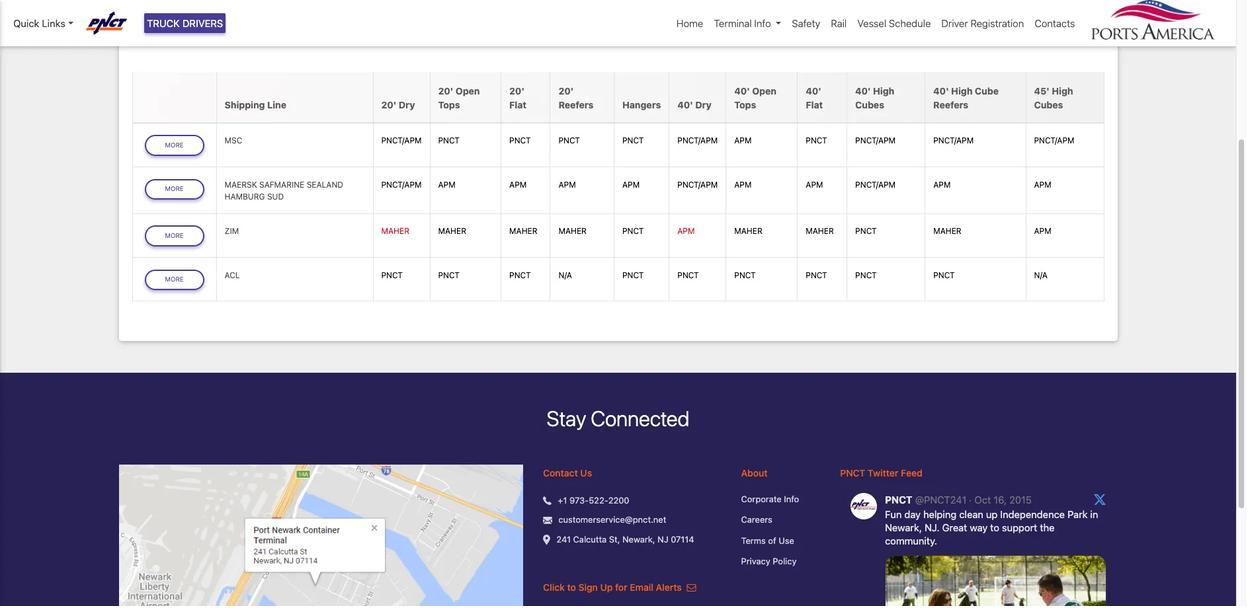 Task type: locate. For each thing, give the bounding box(es) containing it.
1 horizontal spatial dry
[[695, 99, 712, 110]]

quick links
[[13, 17, 65, 29]]

terminal
[[714, 17, 752, 29]]

safmarine
[[259, 180, 304, 190]]

1 horizontal spatial flat
[[806, 99, 823, 110]]

40' for 40' high cube reefers
[[933, 85, 949, 96]]

contacts
[[1035, 17, 1075, 29]]

open for 20' open tops
[[456, 85, 480, 96]]

info up the careers link
[[784, 494, 799, 505]]

40' right 40' flat
[[855, 85, 871, 96]]

quick links link
[[13, 16, 73, 31]]

high
[[873, 85, 895, 96], [951, 85, 973, 96], [1052, 85, 1073, 96]]

0 horizontal spatial info
[[754, 17, 771, 29]]

6 maher from the left
[[806, 226, 834, 236]]

corporate info
[[741, 494, 799, 505]]

0 horizontal spatial reefers
[[559, 99, 594, 110]]

high for 45' high cubes
[[1052, 85, 1073, 96]]

0 horizontal spatial tops
[[438, 99, 460, 110]]

2 high from the left
[[951, 85, 973, 96]]

dry left 40' open tops
[[695, 99, 712, 110]]

241 calcutta st, newark, nj 07114 link
[[557, 534, 694, 547]]

20' flat
[[509, 85, 527, 110]]

customerservice@pnct.net link
[[558, 514, 666, 527]]

open inside 40' open tops
[[752, 85, 776, 96]]

1 horizontal spatial reefers
[[933, 99, 968, 110]]

safety link
[[787, 11, 826, 36]]

1 horizontal spatial high
[[951, 85, 973, 96]]

0 horizontal spatial flat
[[509, 99, 527, 110]]

flat for 40' flat
[[806, 99, 823, 110]]

3 more button from the top
[[145, 226, 204, 247]]

0 horizontal spatial high
[[873, 85, 895, 96]]

schedule
[[889, 17, 931, 29]]

3 high from the left
[[1052, 85, 1073, 96]]

45'
[[1034, 85, 1050, 96]]

40' inside 40' open tops
[[734, 85, 750, 96]]

20' for 20' dry
[[381, 99, 396, 110]]

newark,
[[622, 534, 655, 545]]

tops for 20'
[[438, 99, 460, 110]]

line
[[267, 99, 286, 110]]

40' open tops
[[734, 85, 776, 110]]

cubes right 40' flat
[[855, 99, 884, 110]]

1 cubes from the left
[[855, 99, 884, 110]]

high for 40' high cube reefers
[[951, 85, 973, 96]]

tops right 40' dry
[[734, 99, 756, 110]]

open
[[456, 85, 480, 96], [752, 85, 776, 96]]

40' left cube
[[933, 85, 949, 96]]

2200
[[608, 495, 629, 506]]

click to sign up for email alerts link
[[543, 582, 696, 593]]

home link
[[671, 11, 709, 36]]

20' dry
[[381, 99, 415, 110]]

2 more button from the top
[[145, 179, 204, 200]]

open for 40' open tops
[[752, 85, 776, 96]]

dry for 20' dry
[[399, 99, 415, 110]]

2 dry from the left
[[695, 99, 712, 110]]

twitter
[[868, 468, 898, 479]]

tops for 40'
[[734, 99, 756, 110]]

40' right hangers at top
[[678, 99, 693, 110]]

up
[[600, 582, 613, 593]]

sud
[[267, 192, 284, 201]]

20'
[[438, 85, 453, 96], [509, 85, 525, 96], [559, 85, 574, 96], [381, 99, 396, 110]]

2 horizontal spatial high
[[1052, 85, 1073, 96]]

40'
[[734, 85, 750, 96], [806, 85, 821, 96], [855, 85, 871, 96], [933, 85, 949, 96], [678, 99, 693, 110]]

20' inside 20' flat
[[509, 85, 525, 96]]

cubes down "45'"
[[1034, 99, 1063, 110]]

4 more from the top
[[165, 276, 184, 283]]

3 more from the top
[[165, 232, 184, 239]]

1 tops from the left
[[438, 99, 460, 110]]

rail link
[[826, 11, 852, 36]]

2 cubes from the left
[[1034, 99, 1063, 110]]

0 horizontal spatial cubes
[[855, 99, 884, 110]]

1 more button from the top
[[145, 135, 204, 156]]

tops right 20' dry
[[438, 99, 460, 110]]

driver registration link
[[936, 11, 1029, 36]]

1 open from the left
[[456, 85, 480, 96]]

2 tops from the left
[[734, 99, 756, 110]]

20' for 20' open tops
[[438, 85, 453, 96]]

contacts link
[[1029, 11, 1080, 36]]

20' for 20' flat
[[509, 85, 525, 96]]

1 more from the top
[[165, 141, 184, 149]]

241
[[557, 534, 571, 545]]

+1 973-522-2200
[[558, 495, 629, 506]]

high inside the 40' high cubes
[[873, 85, 895, 96]]

privacy policy link
[[741, 556, 820, 569]]

40' down for
[[734, 85, 750, 96]]

2 flat from the left
[[806, 99, 823, 110]]

more for acl
[[165, 276, 184, 283]]

+1
[[558, 495, 567, 506]]

maher
[[381, 226, 409, 236], [438, 226, 466, 236], [509, 226, 537, 236], [559, 226, 587, 236], [734, 226, 762, 236], [806, 226, 834, 236], [933, 226, 962, 236]]

truck
[[147, 17, 180, 29]]

hamburg
[[225, 192, 265, 201]]

more for zim
[[165, 232, 184, 239]]

pnct/apm
[[381, 136, 422, 146], [678, 136, 718, 146], [855, 136, 896, 146], [933, 136, 974, 146], [1034, 136, 1075, 146], [381, 180, 422, 190], [678, 180, 718, 190], [855, 180, 896, 190]]

0 horizontal spatial dry
[[399, 99, 415, 110]]

info right terminal
[[754, 17, 771, 29]]

open left 40' flat
[[752, 85, 776, 96]]

cubes inside the 40' high cubes
[[855, 99, 884, 110]]

cubes for 45'
[[1034, 99, 1063, 110]]

40' high cube reefers
[[933, 85, 999, 110]]

use
[[779, 536, 794, 546]]

40' inside 40' flat
[[806, 85, 821, 96]]

40' for 40' dry
[[678, 99, 693, 110]]

privacy policy
[[741, 557, 797, 567]]

reefers inside 40' high cube reefers
[[933, 99, 968, 110]]

open left 20' flat
[[456, 85, 480, 96]]

3 maher from the left
[[509, 226, 537, 236]]

2 reefers from the left
[[933, 99, 968, 110]]

cubes inside 45' high cubes
[[1034, 99, 1063, 110]]

2 more from the top
[[165, 185, 184, 193]]

40' right 40' open tops
[[806, 85, 821, 96]]

of
[[768, 536, 776, 546]]

alerts
[[656, 582, 682, 593]]

us
[[580, 468, 592, 479]]

1 horizontal spatial n/a
[[1034, 270, 1048, 280]]

pnct
[[438, 136, 460, 146], [509, 136, 531, 146], [559, 136, 580, 146], [622, 136, 644, 146], [806, 136, 827, 146], [622, 226, 644, 236], [855, 226, 877, 236], [381, 270, 403, 280], [438, 270, 460, 280], [509, 270, 531, 280], [622, 270, 644, 280], [678, 270, 699, 280], [734, 270, 756, 280], [806, 270, 827, 280], [855, 270, 877, 280], [933, 270, 955, 280], [840, 468, 865, 479]]

tops inside 40' open tops
[[734, 99, 756, 110]]

dry left 20' open tops
[[399, 99, 415, 110]]

40' for 40' open tops
[[734, 85, 750, 96]]

nj
[[658, 534, 668, 545]]

high inside 40' high cube reefers
[[951, 85, 973, 96]]

flat left 20' reefers
[[509, 99, 527, 110]]

0 vertical spatial info
[[754, 17, 771, 29]]

calcutta
[[573, 534, 607, 545]]

connected
[[591, 406, 690, 432]]

2 n/a from the left
[[1034, 270, 1048, 280]]

40' inside 40' high cube reefers
[[933, 85, 949, 96]]

n/a
[[559, 270, 572, 280], [1034, 270, 1048, 280]]

pnct twitter feed
[[840, 468, 923, 479]]

tops inside 20' open tops
[[438, 99, 460, 110]]

20' open tops
[[438, 85, 480, 110]]

contact
[[543, 468, 578, 479]]

hangers
[[622, 99, 661, 110]]

more for maersk safmarine sealand hamburg sud
[[165, 185, 184, 193]]

1 dry from the left
[[399, 99, 415, 110]]

1 horizontal spatial tops
[[734, 99, 756, 110]]

vessel
[[857, 17, 886, 29]]

1 horizontal spatial info
[[784, 494, 799, 505]]

envelope o image
[[687, 583, 696, 593]]

to
[[567, 582, 576, 593]]

more button for acl
[[145, 270, 204, 291]]

20' reefers
[[559, 85, 594, 110]]

more
[[165, 141, 184, 149], [165, 185, 184, 193], [165, 232, 184, 239], [165, 276, 184, 283]]

sealand
[[307, 180, 343, 190]]

1 horizontal spatial open
[[752, 85, 776, 96]]

40' high cubes
[[855, 85, 895, 110]]

2 open from the left
[[752, 85, 776, 96]]

flat
[[509, 99, 527, 110], [806, 99, 823, 110]]

flat right 40' open tops
[[806, 99, 823, 110]]

40' inside the 40' high cubes
[[855, 85, 871, 96]]

open inside 20' open tops
[[456, 85, 480, 96]]

1 flat from the left
[[509, 99, 527, 110]]

0 horizontal spatial n/a
[[559, 270, 572, 280]]

dry for 40' dry
[[695, 99, 712, 110]]

high for 40' high cubes
[[873, 85, 895, 96]]

high inside 45' high cubes
[[1052, 85, 1073, 96]]

1 high from the left
[[873, 85, 895, 96]]

973-
[[570, 495, 589, 506]]

zim
[[225, 226, 239, 236]]

registration
[[971, 17, 1024, 29]]

20' inside 20' reefers
[[559, 85, 574, 96]]

20' inside 20' open tops
[[438, 85, 453, 96]]

1 vertical spatial info
[[784, 494, 799, 505]]

apm
[[734, 136, 752, 146], [438, 180, 456, 190], [509, 180, 527, 190], [559, 180, 576, 190], [622, 180, 640, 190], [734, 180, 752, 190], [806, 180, 823, 190], [933, 180, 951, 190], [1034, 180, 1052, 190], [678, 226, 695, 236], [1034, 226, 1052, 236]]

+1 973-522-2200 link
[[558, 495, 629, 508]]

customerservice@pnct.net
[[558, 515, 666, 525]]

dry
[[399, 99, 415, 110], [695, 99, 712, 110]]

shipping
[[225, 99, 265, 110]]

maersk
[[225, 180, 257, 190]]

4 more button from the top
[[145, 270, 204, 291]]

1 horizontal spatial cubes
[[1034, 99, 1063, 110]]

0 horizontal spatial open
[[456, 85, 480, 96]]



Task type: describe. For each thing, give the bounding box(es) containing it.
522-
[[589, 495, 608, 506]]

terms
[[741, 536, 766, 546]]

1 reefers from the left
[[559, 99, 594, 110]]

for
[[706, 20, 746, 45]]

info for terminal info
[[754, 17, 771, 29]]

flat for 20' flat
[[509, 99, 527, 110]]

msc
[[225, 136, 242, 146]]

40' for 40' flat
[[806, 85, 821, 96]]

truck drivers link
[[144, 13, 226, 33]]

for
[[615, 582, 627, 593]]

links
[[42, 17, 65, 29]]

corporate info link
[[741, 493, 820, 506]]

home
[[677, 17, 703, 29]]

drivers
[[182, 17, 223, 29]]

contact us
[[543, 468, 592, 479]]

more button for maersk safmarine sealand hamburg sud
[[145, 179, 204, 200]]

stay connected
[[547, 406, 690, 432]]

effective
[[398, 20, 499, 45]]

corporate
[[741, 494, 782, 505]]

241 calcutta st, newark, nj 07114
[[557, 534, 694, 545]]

maersk safmarine sealand hamburg sud
[[225, 180, 343, 201]]

cube
[[975, 85, 999, 96]]

info for corporate info
[[784, 494, 799, 505]]

more button for zim
[[145, 226, 204, 247]]

effective tuesday 10/17/2023 for return
[[398, 20, 829, 45]]

5 maher from the left
[[734, 226, 762, 236]]

safety
[[792, 17, 820, 29]]

07114
[[671, 534, 694, 545]]

rail
[[831, 17, 847, 29]]

vessel schedule
[[857, 17, 931, 29]]

st,
[[609, 534, 620, 545]]

stay
[[547, 406, 586, 432]]

2 maher from the left
[[438, 226, 466, 236]]

vessel schedule link
[[852, 11, 936, 36]]

40' flat
[[806, 85, 823, 110]]

about
[[741, 468, 768, 479]]

more button for msc
[[145, 135, 204, 156]]

acl
[[225, 270, 240, 280]]

email
[[630, 582, 653, 593]]

45' high cubes
[[1034, 85, 1073, 110]]

driver registration
[[942, 17, 1024, 29]]

truck drivers
[[147, 17, 223, 29]]

40' for 40' high cubes
[[855, 85, 871, 96]]

click
[[543, 582, 565, 593]]

terminal info
[[714, 17, 771, 29]]

10/17/2023
[[597, 20, 702, 45]]

quick
[[13, 17, 39, 29]]

careers link
[[741, 514, 820, 527]]

40' dry
[[678, 99, 712, 110]]

driver
[[942, 17, 968, 29]]

1 maher from the left
[[381, 226, 409, 236]]

terminal info link
[[709, 11, 787, 36]]

20' for 20' reefers
[[559, 85, 574, 96]]

terms of use link
[[741, 535, 820, 548]]

4 maher from the left
[[559, 226, 587, 236]]

shipping line
[[225, 99, 286, 110]]

click to sign up for email alerts
[[543, 582, 684, 593]]

feed
[[901, 468, 923, 479]]

terms of use
[[741, 536, 794, 546]]

privacy
[[741, 557, 770, 567]]

policy
[[773, 557, 797, 567]]

7 maher from the left
[[933, 226, 962, 236]]

return
[[750, 20, 829, 45]]

cubes for 40'
[[855, 99, 884, 110]]

more for msc
[[165, 141, 184, 149]]

careers
[[741, 515, 772, 525]]

1 n/a from the left
[[559, 270, 572, 280]]



Task type: vqa. For each thing, say whether or not it's contained in the screenshot.
Hangers
yes



